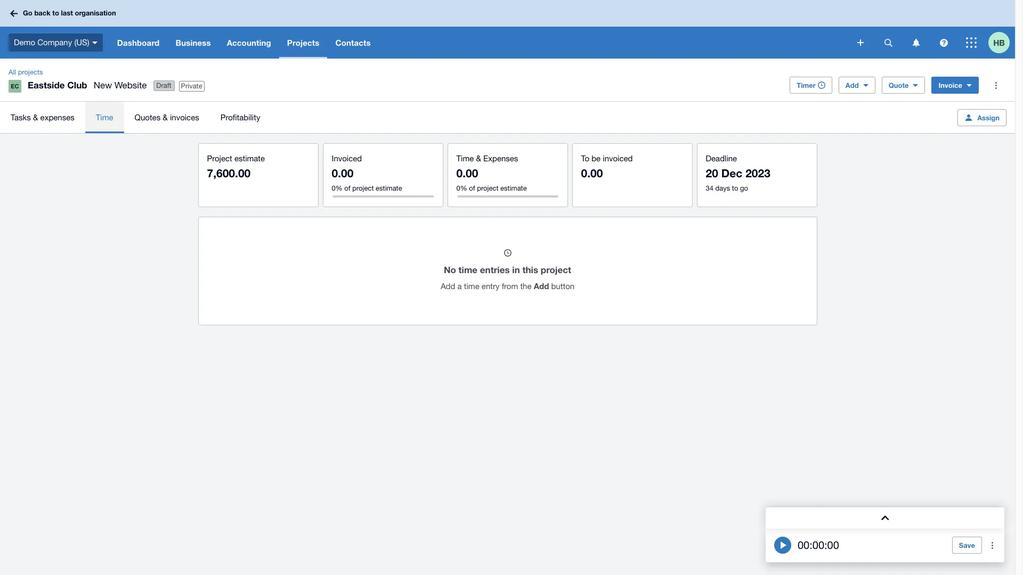 Task type: locate. For each thing, give the bounding box(es) containing it.
0 horizontal spatial svg image
[[10, 10, 18, 17]]

project down invoiced at the left
[[353, 184, 374, 192]]

invoices
[[170, 113, 199, 122]]

0.00 inside to be invoiced 0.00
[[581, 167, 603, 180]]

0 horizontal spatial 0%
[[332, 184, 343, 192]]

0.00 inside time & expenses 0.00 0% of project estimate
[[457, 167, 478, 180]]

svg image up invoice
[[940, 39, 948, 47]]

time for time
[[96, 113, 113, 122]]

project down expenses
[[477, 184, 499, 192]]

entries
[[480, 264, 510, 276]]

save button
[[953, 537, 982, 554]]

entry
[[482, 282, 500, 291]]

svg image
[[913, 39, 920, 47], [940, 39, 948, 47], [858, 39, 864, 46], [92, 41, 97, 44]]

invoiced 0.00 0% of project estimate
[[332, 154, 402, 192]]

time right the no
[[459, 264, 478, 276]]

time
[[96, 113, 113, 122], [457, 154, 474, 163]]

start timer image
[[775, 537, 792, 554]]

days
[[716, 184, 730, 192]]

project inside time & expenses 0.00 0% of project estimate
[[477, 184, 499, 192]]

1 horizontal spatial &
[[163, 113, 168, 122]]

more options image
[[982, 535, 1004, 557]]

save
[[959, 542, 976, 550]]

0 horizontal spatial of
[[345, 184, 351, 192]]

add inside 'popup button'
[[846, 81, 859, 90]]

club
[[67, 79, 87, 91]]

1 0% from the left
[[332, 184, 343, 192]]

1 horizontal spatial to
[[732, 184, 739, 192]]

(us)
[[74, 38, 89, 47]]

2 horizontal spatial add
[[846, 81, 859, 90]]

0.00
[[332, 167, 354, 180], [457, 167, 478, 180], [581, 167, 603, 180]]

2 0% from the left
[[457, 184, 467, 192]]

new website
[[94, 80, 147, 91]]

add left 'a'
[[441, 282, 455, 291]]

all
[[9, 68, 16, 76]]

& left expenses
[[476, 154, 481, 163]]

00:00:00
[[798, 539, 840, 552]]

1 vertical spatial time
[[457, 154, 474, 163]]

2 of from the left
[[469, 184, 475, 192]]

2 horizontal spatial estimate
[[501, 184, 527, 192]]

estimate
[[234, 154, 265, 163], [376, 184, 402, 192], [501, 184, 527, 192]]

time right 'a'
[[464, 282, 480, 291]]

0% inside time & expenses 0.00 0% of project estimate
[[457, 184, 467, 192]]

svg image right (us)
[[92, 41, 97, 44]]

last
[[61, 9, 73, 17]]

to
[[52, 9, 59, 17], [732, 184, 739, 192]]

0 horizontal spatial &
[[33, 113, 38, 122]]

time
[[459, 264, 478, 276], [464, 282, 480, 291]]

0 horizontal spatial project
[[353, 184, 374, 192]]

0 horizontal spatial estimate
[[234, 154, 265, 163]]

demo company (us)
[[14, 38, 89, 47]]

3 0.00 from the left
[[581, 167, 603, 180]]

1 horizontal spatial 0%
[[457, 184, 467, 192]]

0.00 for time & expenses 0.00 0% of project estimate
[[457, 167, 478, 180]]

0% inside invoiced 0.00 0% of project estimate
[[332, 184, 343, 192]]

dashboard link
[[109, 27, 168, 59]]

navigation
[[109, 27, 850, 59]]

invoice
[[939, 81, 963, 90]]

add for add a time entry from the add button
[[441, 282, 455, 291]]

time down new
[[96, 113, 113, 122]]

navigation containing dashboard
[[109, 27, 850, 59]]

2 horizontal spatial 0.00
[[581, 167, 603, 180]]

time inside tab
[[96, 113, 113, 122]]

1 vertical spatial to
[[732, 184, 739, 192]]

0 vertical spatial to
[[52, 9, 59, 17]]

0 horizontal spatial time
[[96, 113, 113, 122]]

1 of from the left
[[345, 184, 351, 192]]

go back to last organisation link
[[6, 4, 122, 23]]

add right the
[[534, 281, 549, 291]]

&
[[33, 113, 38, 122], [163, 113, 168, 122], [476, 154, 481, 163]]

svg image left go
[[10, 10, 18, 17]]

the
[[520, 282, 532, 291]]

contacts
[[336, 38, 371, 47]]

business
[[176, 38, 211, 47]]

projects button
[[279, 27, 328, 59]]

assign
[[978, 113, 1000, 122]]

time tab
[[85, 102, 124, 133]]

all projects
[[9, 68, 43, 76]]

time left expenses
[[457, 154, 474, 163]]

hb button
[[989, 27, 1016, 59]]

0 horizontal spatial 0.00
[[332, 167, 354, 180]]

1 horizontal spatial 0.00
[[457, 167, 478, 180]]

dec
[[722, 167, 743, 180]]

button
[[551, 282, 575, 291]]

quotes & invoices link
[[124, 102, 210, 133]]

company
[[37, 38, 72, 47]]

20
[[706, 167, 719, 180]]

1 vertical spatial time
[[464, 282, 480, 291]]

0%
[[332, 184, 343, 192], [457, 184, 467, 192]]

7,600.00
[[207, 167, 251, 180]]

2 horizontal spatial project
[[541, 264, 572, 276]]

website
[[114, 80, 147, 91]]

& for quotes
[[163, 113, 168, 122]]

time for time & expenses 0.00 0% of project estimate
[[457, 154, 474, 163]]

hb
[[994, 38, 1005, 47]]

to left go
[[732, 184, 739, 192]]

project up button
[[541, 264, 572, 276]]

1 horizontal spatial add
[[534, 281, 549, 291]]

in
[[512, 264, 520, 276]]

1 horizontal spatial of
[[469, 184, 475, 192]]

& right quotes
[[163, 113, 168, 122]]

add
[[846, 81, 859, 90], [534, 281, 549, 291], [441, 282, 455, 291]]

svg image left hb
[[966, 37, 977, 48]]

profitability
[[221, 113, 260, 122]]

expenses
[[484, 154, 518, 163]]

project
[[353, 184, 374, 192], [477, 184, 499, 192], [541, 264, 572, 276]]

add for add
[[846, 81, 859, 90]]

0 horizontal spatial to
[[52, 9, 59, 17]]

banner containing hb
[[0, 0, 1016, 59]]

svg image up quote
[[885, 39, 893, 47]]

of inside time & expenses 0.00 0% of project estimate
[[469, 184, 475, 192]]

2 horizontal spatial &
[[476, 154, 481, 163]]

no time entries in this project
[[444, 264, 572, 276]]

accounting button
[[219, 27, 279, 59]]

& right tasks
[[33, 113, 38, 122]]

& inside time & expenses 0.00 0% of project estimate
[[476, 154, 481, 163]]

no
[[444, 264, 456, 276]]

add right timer button
[[846, 81, 859, 90]]

1 horizontal spatial project
[[477, 184, 499, 192]]

dashboard
[[117, 38, 160, 47]]

1 horizontal spatial time
[[457, 154, 474, 163]]

1 horizontal spatial estimate
[[376, 184, 402, 192]]

quotes
[[135, 113, 161, 122]]

0 horizontal spatial add
[[441, 282, 455, 291]]

quote
[[889, 81, 909, 90]]

eastside club
[[28, 79, 87, 91]]

svg image inside go back to last organisation link
[[10, 10, 18, 17]]

2023
[[746, 167, 771, 180]]

to inside banner
[[52, 9, 59, 17]]

of
[[345, 184, 351, 192], [469, 184, 475, 192]]

project inside invoiced 0.00 0% of project estimate
[[353, 184, 374, 192]]

0 vertical spatial time
[[96, 113, 113, 122]]

1 0.00 from the left
[[332, 167, 354, 180]]

svg image
[[10, 10, 18, 17], [966, 37, 977, 48], [885, 39, 893, 47]]

time inside time & expenses 0.00 0% of project estimate
[[457, 154, 474, 163]]

banner
[[0, 0, 1016, 59]]

2 0.00 from the left
[[457, 167, 478, 180]]

contacts button
[[328, 27, 379, 59]]

add inside add a time entry from the add button
[[441, 282, 455, 291]]

0 vertical spatial time
[[459, 264, 478, 276]]

estimate inside project estimate 7,600.00
[[234, 154, 265, 163]]

accounting
[[227, 38, 271, 47]]

to left last
[[52, 9, 59, 17]]



Task type: describe. For each thing, give the bounding box(es) containing it.
projects
[[287, 38, 320, 47]]

of inside invoiced 0.00 0% of project estimate
[[345, 184, 351, 192]]

tasks
[[11, 113, 31, 122]]

deadline 20 dec 2023 34 days to go
[[706, 154, 771, 192]]

tasks & expenses
[[11, 113, 74, 122]]

go back to last organisation
[[23, 9, 116, 17]]

project estimate 7,600.00
[[207, 154, 265, 180]]

invoice button
[[932, 77, 979, 94]]

a
[[458, 282, 462, 291]]

34
[[706, 184, 714, 192]]

time link
[[85, 102, 124, 133]]

assign button
[[958, 109, 1007, 126]]

be
[[592, 154, 601, 163]]

estimate inside invoiced 0.00 0% of project estimate
[[376, 184, 402, 192]]

invoiced
[[603, 154, 633, 163]]

profitability link
[[210, 102, 271, 133]]

to be invoiced 0.00
[[581, 154, 633, 180]]

estimate inside time & expenses 0.00 0% of project estimate
[[501, 184, 527, 192]]

more options image
[[986, 75, 1007, 96]]

time & expenses 0.00 0% of project estimate
[[457, 154, 527, 192]]

add button
[[839, 77, 876, 94]]

0.00 for to be invoiced 0.00
[[581, 167, 603, 180]]

go
[[740, 184, 748, 192]]

tasks & expenses link
[[0, 102, 85, 133]]

time inside add a time entry from the add button
[[464, 282, 480, 291]]

to
[[581, 154, 590, 163]]

this
[[523, 264, 538, 276]]

business button
[[168, 27, 219, 59]]

expenses
[[40, 113, 74, 122]]

all projects link
[[4, 67, 47, 78]]

projects
[[18, 68, 43, 76]]

& for tasks
[[33, 113, 38, 122]]

organisation
[[75, 9, 116, 17]]

quote button
[[882, 77, 926, 94]]

& for time
[[476, 154, 481, 163]]

0.00 inside invoiced 0.00 0% of project estimate
[[332, 167, 354, 180]]

timer
[[797, 81, 816, 90]]

to inside deadline 20 dec 2023 34 days to go
[[732, 184, 739, 192]]

ec
[[11, 83, 19, 90]]

deadline
[[706, 154, 737, 163]]

svg image up quote popup button
[[913, 39, 920, 47]]

new
[[94, 80, 112, 91]]

demo company (us) button
[[0, 27, 109, 59]]

quotes & invoices
[[135, 113, 199, 122]]

timer button
[[790, 77, 833, 94]]

project
[[207, 154, 232, 163]]

invoiced
[[332, 154, 362, 163]]

private
[[181, 82, 202, 90]]

demo
[[14, 38, 35, 47]]

from
[[502, 282, 518, 291]]

svg image inside the demo company (us) popup button
[[92, 41, 97, 44]]

1 horizontal spatial svg image
[[885, 39, 893, 47]]

eastside
[[28, 79, 65, 91]]

back
[[34, 9, 51, 17]]

svg image up 'add' 'popup button'
[[858, 39, 864, 46]]

navigation inside banner
[[109, 27, 850, 59]]

go
[[23, 9, 32, 17]]

add a time entry from the add button
[[441, 281, 575, 291]]

2 horizontal spatial svg image
[[966, 37, 977, 48]]

draft
[[156, 82, 171, 90]]



Task type: vqa. For each thing, say whether or not it's contained in the screenshot.
first john smith
no



